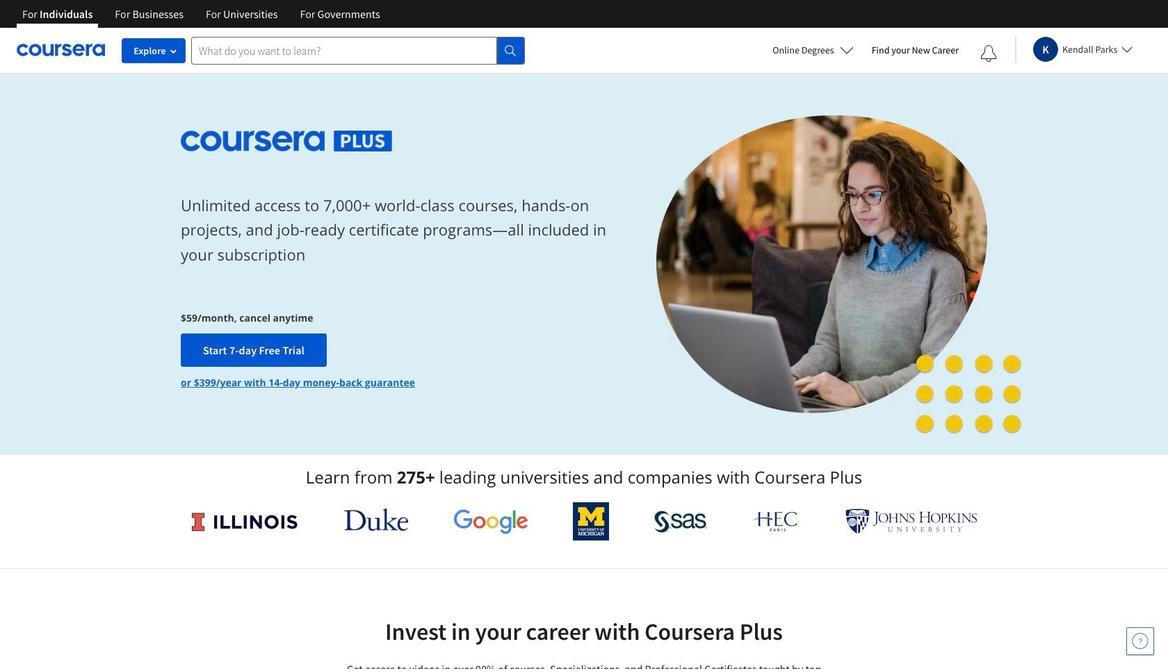 Task type: vqa. For each thing, say whether or not it's contained in the screenshot.
the University of Illinois at Urbana-Champaign image at the bottom left of the page
yes



Task type: describe. For each thing, give the bounding box(es) containing it.
johns hopkins university image
[[846, 509, 978, 535]]

google image
[[453, 509, 529, 535]]

duke university image
[[344, 509, 408, 532]]

coursera plus image
[[181, 131, 393, 151]]

sas image
[[655, 511, 707, 533]]



Task type: locate. For each thing, give the bounding box(es) containing it.
hec paris image
[[752, 508, 801, 536]]

university of illinois at urbana-champaign image
[[191, 511, 299, 533]]

None search field
[[191, 37, 525, 64]]

coursera image
[[17, 39, 105, 61]]

What do you want to learn? text field
[[191, 37, 497, 64]]

university of michigan image
[[573, 503, 610, 541]]

banner navigation
[[11, 0, 391, 28]]

help center image
[[1133, 634, 1149, 650]]



